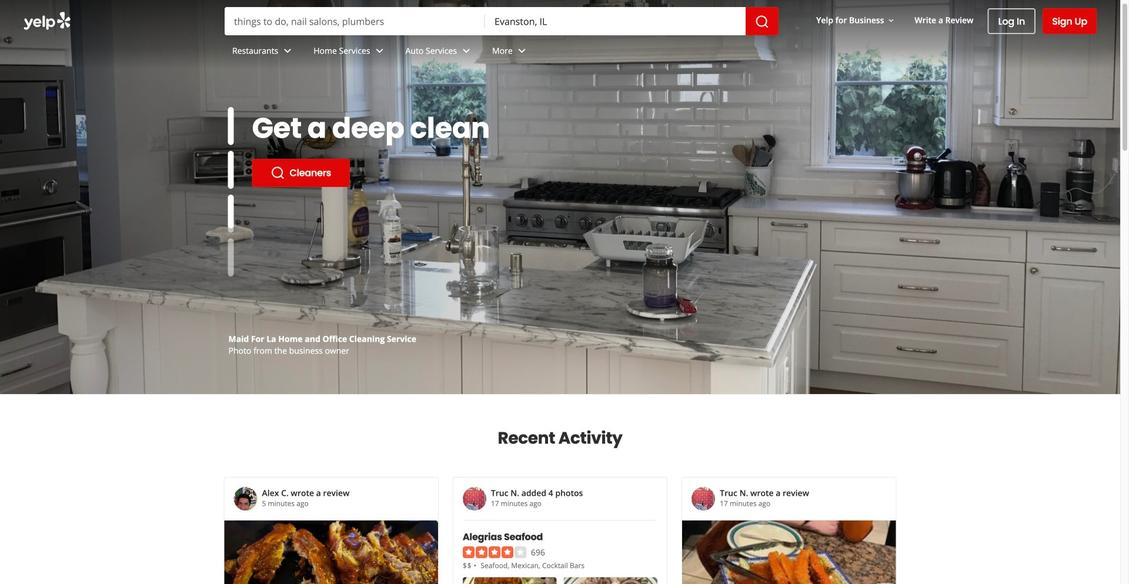 Task type: vqa. For each thing, say whether or not it's contained in the screenshot.
the bottom Select slide image
yes



Task type: describe. For each thing, give the bounding box(es) containing it.
none field address, neighborhood, city, state or zip
[[485, 7, 746, 35]]

none field things to do, nail salons, plumbers
[[225, 7, 485, 35]]

3.8 star rating image
[[463, 547, 527, 558]]

3 select slide image from the top
[[228, 191, 234, 229]]

address, neighborhood, city, state or zip search field
[[485, 7, 746, 35]]

photo of alex c. image
[[234, 487, 257, 511]]

3 24 chevron down v2 image from the left
[[515, 44, 529, 58]]

2 photo of truc n. image from the left
[[692, 487, 716, 511]]

1 24 chevron down v2 image from the left
[[281, 44, 295, 58]]

business categories element
[[223, 35, 1097, 69]]

1 select slide image from the top
[[228, 107, 234, 145]]

2 24 chevron down v2 image from the left
[[373, 44, 387, 58]]



Task type: locate. For each thing, give the bounding box(es) containing it.
explore recent activity section section
[[224, 395, 897, 584]]

0 vertical spatial select slide image
[[228, 107, 234, 145]]

24 chevron down v2 image
[[281, 44, 295, 58], [373, 44, 387, 58], [515, 44, 529, 58]]

1 vertical spatial select slide image
[[228, 151, 234, 189]]

things to do, nail salons, plumbers search field
[[225, 7, 485, 35]]

None search field
[[225, 7, 779, 35]]

2 select slide image from the top
[[228, 151, 234, 189]]

2 none field from the left
[[485, 7, 746, 35]]

categories element
[[481, 560, 585, 571]]

1 none field from the left
[[225, 7, 485, 35]]

1 horizontal spatial photo of truc n. image
[[692, 487, 716, 511]]

16 chevron down v2 image
[[887, 16, 896, 25]]

24 search v2 image
[[271, 166, 285, 180]]

1 horizontal spatial 24 chevron down v2 image
[[373, 44, 387, 58]]

0 horizontal spatial 24 chevron down v2 image
[[281, 44, 295, 58]]

24 chevron down v2 image
[[460, 44, 474, 58]]

photo of truc n. image
[[463, 487, 487, 511], [692, 487, 716, 511]]

None field
[[225, 7, 485, 35], [485, 7, 746, 35]]

select slide image
[[228, 107, 234, 145], [228, 151, 234, 189], [228, 191, 234, 229]]

search image
[[756, 15, 770, 29]]

2 vertical spatial select slide image
[[228, 191, 234, 229]]

None search field
[[0, 0, 1121, 69]]

1 photo of truc n. image from the left
[[463, 487, 487, 511]]

2 horizontal spatial 24 chevron down v2 image
[[515, 44, 529, 58]]

0 horizontal spatial photo of truc n. image
[[463, 487, 487, 511]]



